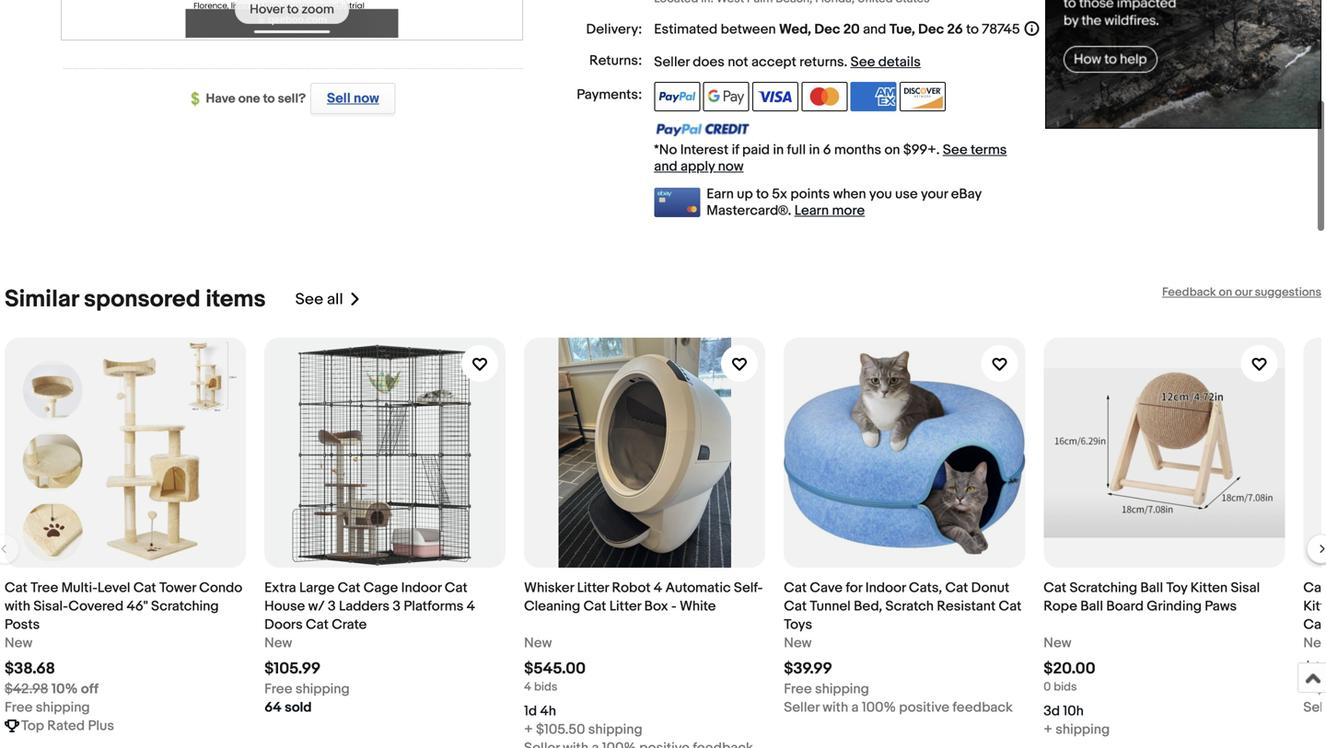 Task type: describe. For each thing, give the bounding box(es) containing it.
free for off
[[5, 700, 33, 716]]

w/
[[308, 599, 325, 615]]

mastercard®.
[[707, 203, 791, 219]]

$5
[[1315, 682, 1326, 698]]

1 horizontal spatial see
[[851, 54, 875, 70]]

10%
[[51, 682, 78, 698]]

free shipping text field for $105.99
[[264, 681, 350, 699]]

new inside the "cat tree multi-level cat tower condo with sisal-covered 46" scratching posts new $38.68 $42.98 10% off free shipping"
[[5, 635, 32, 652]]

positive
[[899, 700, 949, 716]]

3d 10h text field
[[1044, 703, 1084, 721]]

off
[[81, 682, 99, 698]]

see all
[[295, 290, 343, 309]]

use
[[895, 186, 918, 203]]

4 inside new $545.00 4 bids 1d 4h + $105.50 shipping
[[524, 681, 531, 695]]

automatic
[[665, 580, 731, 597]]

*no
[[654, 142, 677, 158]]

$105.50
[[536, 722, 585, 739]]

cage
[[364, 580, 398, 597]]

100%
[[862, 700, 896, 716]]

crate
[[332, 617, 367, 634]]

all
[[327, 290, 343, 309]]

bids for $20.00
[[1054, 681, 1077, 695]]

donut
[[971, 580, 1009, 597]]

+ for $545.00
[[524, 722, 533, 739]]

1 horizontal spatial on
[[1219, 286, 1232, 300]]

cat left cave
[[784, 580, 807, 597]]

0 vertical spatial to
[[966, 21, 979, 38]]

resistant
[[937, 599, 996, 615]]

2 in from the left
[[809, 142, 820, 158]]

suggestions
[[1255, 286, 1321, 300]]

your
[[921, 186, 948, 203]]

0 vertical spatial litter
[[577, 580, 609, 597]]

kitten
[[1190, 580, 1228, 597]]

$105.99 text field
[[264, 660, 321, 679]]

dollar sign image
[[191, 92, 206, 107]]

.
[[844, 54, 847, 70]]

0 horizontal spatial now
[[354, 90, 379, 107]]

64 sold text field
[[264, 699, 312, 717]]

4 bids text field
[[524, 681, 557, 695]]

cat up resistant
[[945, 580, 968, 597]]

with inside the "cat tree multi-level cat tower condo with sisal-covered 46" scratching posts new $38.68 $42.98 10% off free shipping"
[[5, 599, 30, 615]]

level
[[98, 580, 130, 597]]

sell now
[[327, 90, 379, 107]]

cat new $91 + $5 sell
[[1303, 580, 1326, 716]]

have one to sell?
[[206, 91, 306, 107]]

if
[[732, 142, 739, 158]]

earn
[[707, 186, 734, 203]]

american express image
[[851, 82, 897, 111]]

+ $5 text field
[[1303, 681, 1326, 699]]

new text field for $20.00
[[1044, 635, 1071, 653]]

see all link
[[295, 286, 362, 314]]

64
[[264, 700, 282, 716]]

new inside extra large cat cage indoor cat house w/ 3 ladders 3 platforms 4 doors cat crate new $105.99 free shipping 64 sold
[[264, 635, 292, 652]]

house
[[264, 599, 305, 615]]

new inside cat cave for indoor cats, cat donut cat tunnel bed, scratch resistant cat toys new $39.99 free shipping seller with a 100% positive feedback
[[784, 635, 812, 652]]

cat cave for indoor cats, cat donut cat tunnel bed, scratch resistant cat toys new $39.99 free shipping seller with a 100% positive feedback
[[784, 580, 1022, 716]]

$38.68 text field
[[5, 660, 55, 679]]

points
[[790, 186, 830, 203]]

0 horizontal spatial seller
[[654, 54, 690, 70]]

3d
[[1044, 704, 1060, 720]]

plus
[[88, 718, 114, 735]]

visa image
[[752, 82, 798, 111]]

$91
[[1303, 660, 1326, 679]]

78745
[[982, 21, 1020, 38]]

box
[[644, 599, 668, 615]]

advertisement region
[[1045, 0, 1321, 129]]

$105.99
[[264, 660, 321, 679]]

qeeboo cat cave - picture 7 of 7 image
[[186, 0, 398, 38]]

whisker
[[524, 580, 574, 597]]

rated
[[47, 718, 85, 735]]

$545.00
[[524, 660, 586, 679]]

bids for $545.00
[[534, 681, 557, 695]]

tunnel
[[810, 599, 851, 615]]

0 vertical spatial and
[[863, 21, 886, 38]]

scratching inside the "cat tree multi-level cat tower condo with sisal-covered 46" scratching posts new $38.68 $42.98 10% off free shipping"
[[151, 599, 219, 615]]

sponsored
[[84, 286, 200, 314]]

4h
[[540, 704, 556, 720]]

$99+.
[[903, 142, 940, 158]]

$38.68
[[5, 660, 55, 679]]

1 in from the left
[[773, 142, 784, 158]]

indoor inside extra large cat cage indoor cat house w/ 3 ladders 3 platforms 4 doors cat crate new $105.99 free shipping 64 sold
[[401, 580, 442, 597]]

cat tree multi-level cat tower condo with sisal-covered 46" scratching posts new $38.68 $42.98 10% off free shipping
[[5, 580, 242, 716]]

ladders
[[339, 599, 390, 615]]

$42.98
[[5, 682, 48, 698]]

cat up ladders
[[338, 580, 360, 597]]

rope
[[1044, 599, 1077, 615]]

condo
[[199, 580, 242, 597]]

Seller with a 100% positive feedback text field
[[784, 699, 1013, 717]]

paypal credit image
[[654, 122, 750, 137]]

bed,
[[854, 599, 882, 615]]

grinding
[[1147, 599, 1202, 615]]

6 new from the left
[[1303, 635, 1326, 652]]

new $20.00 0 bids 3d 10h + shipping
[[1044, 635, 1110, 739]]

free for $105.99
[[264, 682, 292, 698]]

1 3 from the left
[[328, 599, 336, 615]]

board
[[1106, 599, 1144, 615]]

6
[[823, 142, 831, 158]]

seller does not accept returns . see details
[[654, 54, 921, 70]]

tue,
[[889, 21, 915, 38]]

4 inside extra large cat cage indoor cat house w/ 3 ladders 3 platforms 4 doors cat crate new $105.99 free shipping 64 sold
[[467, 599, 475, 615]]

See all text field
[[295, 290, 343, 309]]

learn
[[794, 203, 829, 219]]

top
[[21, 718, 44, 735]]

sell?
[[278, 91, 306, 107]]

0 bids text field
[[1044, 681, 1077, 695]]

see terms and apply now
[[654, 142, 1007, 175]]

feedback
[[953, 700, 1013, 716]]

returns:
[[589, 53, 642, 69]]

+ $105.50 shipping text field
[[524, 721, 643, 740]]

1 dec from the left
[[814, 21, 840, 38]]

0 vertical spatial on
[[884, 142, 900, 158]]

1 vertical spatial sell
[[1303, 700, 1326, 716]]

and inside see terms and apply now
[[654, 158, 677, 175]]

tower
[[159, 580, 196, 597]]

white
[[680, 599, 716, 615]]

sisal
[[1231, 580, 1260, 597]]

learn more link
[[794, 203, 865, 219]]

10h
[[1063, 704, 1084, 720]]



Task type: vqa. For each thing, say whether or not it's contained in the screenshot.
THE POSTERS in the top of the page
no



Task type: locate. For each thing, give the bounding box(es) containing it.
discover image
[[900, 82, 946, 111]]

1 bids from the left
[[534, 681, 557, 695]]

*no interest if paid in full in 6 months on $99+.
[[654, 142, 943, 158]]

$20.00
[[1044, 660, 1095, 679]]

1 vertical spatial to
[[263, 91, 275, 107]]

to left 5x
[[756, 186, 769, 203]]

on left the our
[[1219, 286, 1232, 300]]

scratching
[[1070, 580, 1137, 597], [151, 599, 219, 615]]

1 horizontal spatial now
[[718, 158, 744, 175]]

master card image
[[802, 82, 848, 111]]

learn more
[[794, 203, 865, 219]]

2 new from the left
[[264, 635, 292, 652]]

and left the apply at the right of the page
[[654, 158, 677, 175]]

sell inside sell now link
[[327, 90, 351, 107]]

with up posts
[[5, 599, 30, 615]]

free shipping text field up sold
[[264, 681, 350, 699]]

sell right the sell?
[[327, 90, 351, 107]]

up
[[737, 186, 753, 203]]

0 vertical spatial now
[[354, 90, 379, 107]]

0 vertical spatial with
[[5, 599, 30, 615]]

0 horizontal spatial to
[[263, 91, 275, 107]]

2 horizontal spatial 4
[[654, 580, 662, 597]]

$39.99 text field
[[784, 660, 832, 679]]

1 horizontal spatial with
[[823, 700, 848, 716]]

1 vertical spatial and
[[654, 158, 677, 175]]

1 vertical spatial scratching
[[151, 599, 219, 615]]

+ left the $5
[[1303, 682, 1312, 698]]

sell down + $5 text field
[[1303, 700, 1326, 716]]

terms
[[971, 142, 1007, 158]]

with
[[5, 599, 30, 615], [823, 700, 848, 716]]

between
[[721, 21, 776, 38]]

1 vertical spatial seller
[[784, 700, 819, 716]]

shipping inside extra large cat cage indoor cat house w/ 3 ladders 3 platforms 4 doors cat crate new $105.99 free shipping 64 sold
[[295, 682, 350, 698]]

free
[[264, 682, 292, 698], [784, 682, 812, 698], [5, 700, 33, 716]]

+ inside new $545.00 4 bids 1d 4h + $105.50 shipping
[[524, 722, 533, 739]]

cats,
[[909, 580, 942, 597]]

scratching down tower
[[151, 599, 219, 615]]

and right 20
[[863, 21, 886, 38]]

1 horizontal spatial 3
[[393, 599, 401, 615]]

large
[[299, 580, 334, 597]]

3 new from the left
[[524, 635, 552, 652]]

4 new text field from the left
[[1044, 635, 1071, 653]]

0 horizontal spatial dec
[[814, 21, 840, 38]]

Top Rated Plus text field
[[21, 717, 114, 736]]

new text field for $105.99
[[264, 635, 292, 653]]

3 right w/
[[328, 599, 336, 615]]

new text field for $38.68
[[5, 635, 32, 653]]

with left the a
[[823, 700, 848, 716]]

4 up 1d
[[524, 681, 531, 695]]

indoor up bed,
[[865, 580, 906, 597]]

1 horizontal spatial in
[[809, 142, 820, 158]]

0 horizontal spatial in
[[773, 142, 784, 158]]

similar
[[5, 286, 79, 314]]

free up '64' on the left of page
[[264, 682, 292, 698]]

accept
[[751, 54, 796, 70]]

0 horizontal spatial free
[[5, 700, 33, 716]]

new $545.00 4 bids 1d 4h + $105.50 shipping
[[524, 635, 643, 739]]

3 down cage
[[393, 599, 401, 615]]

New text field
[[524, 635, 552, 653], [1303, 635, 1326, 653]]

new text field up $545.00
[[524, 635, 552, 653]]

cleaning
[[524, 599, 580, 615]]

extra large cat cage indoor cat house w/ 3 ladders 3 platforms 4 doors cat crate new $105.99 free shipping 64 sold
[[264, 580, 475, 716]]

paws
[[1205, 599, 1237, 615]]

1 horizontal spatial free
[[264, 682, 292, 698]]

shipping right $105.50
[[588, 722, 643, 739]]

1 horizontal spatial ball
[[1140, 580, 1163, 597]]

interest
[[680, 142, 729, 158]]

1 new text field from the left
[[524, 635, 552, 653]]

new text field down posts
[[5, 635, 32, 653]]

when
[[833, 186, 866, 203]]

estimated between wed, dec 20 and tue, dec 26 to 78745
[[654, 21, 1020, 38]]

0 horizontal spatial 3
[[328, 599, 336, 615]]

new text field for new
[[1303, 635, 1326, 653]]

see for all
[[295, 290, 323, 309]]

ball left toy
[[1140, 580, 1163, 597]]

cave
[[810, 580, 843, 597]]

2 vertical spatial see
[[295, 290, 323, 309]]

see details link
[[851, 54, 921, 70]]

now
[[354, 90, 379, 107], [718, 158, 744, 175]]

$91 text field
[[1303, 660, 1326, 679]]

1 horizontal spatial +
[[1044, 722, 1053, 739]]

cat up the toys
[[784, 599, 807, 615]]

now right the sell?
[[354, 90, 379, 107]]

new text field for $39.99
[[784, 635, 812, 653]]

2 dec from the left
[[918, 21, 944, 38]]

new down the toys
[[784, 635, 812, 652]]

2 horizontal spatial +
[[1303, 682, 1312, 698]]

bids inside new $545.00 4 bids 1d 4h + $105.50 shipping
[[534, 681, 557, 695]]

cat down w/
[[306, 617, 329, 634]]

cat inside whisker litter robot 4 automatic self- cleaning cat litter box - white
[[583, 599, 606, 615]]

to for earn up to 5x points when you use your ebay mastercard®.
[[756, 186, 769, 203]]

returns
[[799, 54, 844, 70]]

1 vertical spatial now
[[718, 158, 744, 175]]

and
[[863, 21, 886, 38], [654, 158, 677, 175]]

+ down 3d
[[1044, 722, 1053, 739]]

1 horizontal spatial new text field
[[1303, 635, 1326, 653]]

seller
[[654, 54, 690, 70], [784, 700, 819, 716]]

0 horizontal spatial +
[[524, 722, 533, 739]]

earn up to 5x points when you use your ebay mastercard®.
[[707, 186, 981, 219]]

1 horizontal spatial bids
[[1054, 681, 1077, 695]]

dec left 26
[[918, 21, 944, 38]]

3
[[328, 599, 336, 615], [393, 599, 401, 615]]

1 horizontal spatial and
[[863, 21, 886, 38]]

scratching up board
[[1070, 580, 1137, 597]]

new up $91 text field
[[1303, 635, 1326, 652]]

new up $20.00 text field
[[1044, 635, 1071, 652]]

new text field up $91 text field
[[1303, 635, 1326, 653]]

0 horizontal spatial bids
[[534, 681, 557, 695]]

0 horizontal spatial sell
[[327, 90, 351, 107]]

seller up the paypal image
[[654, 54, 690, 70]]

our
[[1235, 286, 1252, 300]]

to inside earn up to 5x points when you use your ebay mastercard®.
[[756, 186, 769, 203]]

not
[[728, 54, 748, 70]]

new text field down 'doors'
[[264, 635, 292, 653]]

shipping inside new $545.00 4 bids 1d 4h + $105.50 shipping
[[588, 722, 643, 739]]

free inside extra large cat cage indoor cat house w/ 3 ladders 3 platforms 4 doors cat crate new $105.99 free shipping 64 sold
[[264, 682, 292, 698]]

1 horizontal spatial seller
[[784, 700, 819, 716]]

+ inside cat new $91 + $5 sell
[[1303, 682, 1312, 698]]

shipping inside cat cave for indoor cats, cat donut cat tunnel bed, scratch resistant cat toys new $39.99 free shipping seller with a 100% positive feedback
[[815, 682, 869, 698]]

see terms and apply now link
[[654, 142, 1007, 175]]

litter down robot
[[609, 599, 641, 615]]

cat left tree
[[5, 580, 27, 597]]

robot
[[612, 580, 651, 597]]

2 vertical spatial to
[[756, 186, 769, 203]]

4 up box
[[654, 580, 662, 597]]

cat scratching ball toy kitten sisal rope ball board grinding paws
[[1044, 580, 1260, 615]]

see
[[851, 54, 875, 70], [943, 142, 967, 158], [295, 290, 323, 309]]

full
[[787, 142, 806, 158]]

paypal image
[[654, 82, 700, 111]]

46"
[[127, 599, 148, 615]]

2 horizontal spatial free
[[784, 682, 812, 698]]

2 new text field from the left
[[264, 635, 292, 653]]

cat down donut
[[999, 599, 1022, 615]]

0 horizontal spatial with
[[5, 599, 30, 615]]

shipping
[[295, 682, 350, 698], [815, 682, 869, 698], [36, 700, 90, 716], [588, 722, 643, 739], [1056, 722, 1110, 739]]

items
[[206, 286, 266, 314]]

1 horizontal spatial sell
[[1303, 700, 1326, 716]]

0 horizontal spatial free shipping text field
[[264, 681, 350, 699]]

1d
[[524, 704, 537, 720]]

5x
[[772, 186, 787, 203]]

a
[[851, 700, 859, 716]]

seller down $39.99
[[784, 700, 819, 716]]

4 inside whisker litter robot 4 automatic self- cleaning cat litter box - white
[[654, 580, 662, 597]]

new down 'doors'
[[264, 635, 292, 652]]

2 3 from the left
[[393, 599, 401, 615]]

1 horizontal spatial scratching
[[1070, 580, 1137, 597]]

with inside cat cave for indoor cats, cat donut cat tunnel bed, scratch resistant cat toys new $39.99 free shipping seller with a 100% positive feedback
[[823, 700, 848, 716]]

one
[[238, 91, 260, 107]]

google pay image
[[703, 82, 749, 111]]

1 horizontal spatial indoor
[[865, 580, 906, 597]]

4 new from the left
[[784, 635, 812, 652]]

similar sponsored items
[[5, 286, 266, 314]]

see left all
[[295, 290, 323, 309]]

shipping up sold
[[295, 682, 350, 698]]

1 vertical spatial with
[[823, 700, 848, 716]]

previous price $42.98 10% off text field
[[5, 681, 99, 699]]

0 horizontal spatial see
[[295, 290, 323, 309]]

ball
[[1140, 580, 1163, 597], [1080, 599, 1103, 615]]

dec
[[814, 21, 840, 38], [918, 21, 944, 38]]

free shipping text field for $39.99
[[784, 681, 869, 699]]

cat right cleaning at the bottom of page
[[583, 599, 606, 615]]

1 vertical spatial on
[[1219, 286, 1232, 300]]

indoor up platforms on the bottom
[[401, 580, 442, 597]]

1 indoor from the left
[[401, 580, 442, 597]]

scratching inside cat scratching ball toy kitten sisal rope ball board grinding paws
[[1070, 580, 1137, 597]]

bids right 0
[[1054, 681, 1077, 695]]

0 horizontal spatial indoor
[[401, 580, 442, 597]]

+ inside new $20.00 0 bids 3d 10h + shipping
[[1044, 722, 1053, 739]]

1 vertical spatial see
[[943, 142, 967, 158]]

new down posts
[[5, 635, 32, 652]]

see inside see terms and apply now
[[943, 142, 967, 158]]

free down the $42.98 on the bottom
[[5, 700, 33, 716]]

-
[[671, 599, 677, 615]]

1 vertical spatial 4
[[467, 599, 475, 615]]

shipping up the a
[[815, 682, 869, 698]]

delivery:
[[586, 21, 642, 38]]

free shipping text field down $39.99 text box
[[784, 681, 869, 699]]

0 horizontal spatial 4
[[467, 599, 475, 615]]

2 vertical spatial 4
[[524, 681, 531, 695]]

2 new text field from the left
[[1303, 635, 1326, 653]]

1d 4h text field
[[524, 703, 556, 721]]

1 free shipping text field from the left
[[264, 681, 350, 699]]

to right 26
[[966, 21, 979, 38]]

indoor inside cat cave for indoor cats, cat donut cat tunnel bed, scratch resistant cat toys new $39.99 free shipping seller with a 100% positive feedback
[[865, 580, 906, 597]]

Sell text field
[[1303, 699, 1326, 717]]

free inside cat cave for indoor cats, cat donut cat tunnel bed, scratch resistant cat toys new $39.99 free shipping seller with a 100% positive feedback
[[784, 682, 812, 698]]

sisal-
[[33, 599, 68, 615]]

extra
[[264, 580, 296, 597]]

0 vertical spatial ball
[[1140, 580, 1163, 597]]

+ down 1d
[[524, 722, 533, 739]]

1 horizontal spatial to
[[756, 186, 769, 203]]

cat up rope
[[1044, 580, 1066, 597]]

new inside new $20.00 0 bids 3d 10h + shipping
[[1044, 635, 1071, 652]]

posts
[[5, 617, 40, 634]]

in
[[773, 142, 784, 158], [809, 142, 820, 158]]

shipping down 10h
[[1056, 722, 1110, 739]]

3 new text field from the left
[[784, 635, 812, 653]]

now inside see terms and apply now
[[718, 158, 744, 175]]

payments:
[[577, 87, 642, 103]]

2 bids from the left
[[1054, 681, 1077, 695]]

for
[[846, 580, 862, 597]]

0 vertical spatial see
[[851, 54, 875, 70]]

cat right sisal
[[1303, 580, 1326, 597]]

free down $39.99 text box
[[784, 682, 812, 698]]

20
[[843, 21, 860, 38]]

New text field
[[5, 635, 32, 653], [264, 635, 292, 653], [784, 635, 812, 653], [1044, 635, 1071, 653]]

$545.00 text field
[[524, 660, 586, 679]]

tree
[[31, 580, 58, 597]]

0 horizontal spatial scratching
[[151, 599, 219, 615]]

toy
[[1166, 580, 1187, 597]]

2 indoor from the left
[[865, 580, 906, 597]]

Free shipping text field
[[264, 681, 350, 699], [784, 681, 869, 699]]

see for terms
[[943, 142, 967, 158]]

ebay mastercard image
[[654, 188, 700, 217]]

covered
[[68, 599, 124, 615]]

indoor
[[401, 580, 442, 597], [865, 580, 906, 597]]

0 vertical spatial sell
[[327, 90, 351, 107]]

0 vertical spatial 4
[[654, 580, 662, 597]]

top rated plus
[[21, 718, 114, 735]]

2 horizontal spatial to
[[966, 21, 979, 38]]

bids
[[534, 681, 557, 695], [1054, 681, 1077, 695]]

seller inside cat cave for indoor cats, cat donut cat tunnel bed, scratch resistant cat toys new $39.99 free shipping seller with a 100% positive feedback
[[784, 700, 819, 716]]

see left terms
[[943, 142, 967, 158]]

new text field down the toys
[[784, 635, 812, 653]]

shipping down 10%
[[36, 700, 90, 716]]

to right one
[[263, 91, 275, 107]]

+
[[1303, 682, 1312, 698], [524, 722, 533, 739], [1044, 722, 1053, 739]]

1 horizontal spatial dec
[[918, 21, 944, 38]]

0 horizontal spatial and
[[654, 158, 677, 175]]

new inside new $545.00 4 bids 1d 4h + $105.50 shipping
[[524, 635, 552, 652]]

bids down $545.00 'text box'
[[534, 681, 557, 695]]

new text field up $20.00 text field
[[1044, 635, 1071, 653]]

litter
[[577, 580, 609, 597], [609, 599, 641, 615]]

whisker litter robot 4 automatic self- cleaning cat litter box - white
[[524, 580, 763, 615]]

26
[[947, 21, 963, 38]]

+ for $20.00
[[1044, 722, 1053, 739]]

self-
[[734, 580, 763, 597]]

litter left robot
[[577, 580, 609, 597]]

toys
[[784, 617, 812, 634]]

1 vertical spatial litter
[[609, 599, 641, 615]]

Free shipping text field
[[5, 699, 90, 717]]

does
[[693, 54, 725, 70]]

1 new text field from the left
[[5, 635, 32, 653]]

see right .
[[851, 54, 875, 70]]

in left 6
[[809, 142, 820, 158]]

cat up 46"
[[133, 580, 156, 597]]

cat up platforms on the bottom
[[445, 580, 468, 597]]

to for have one to sell?
[[263, 91, 275, 107]]

0 vertical spatial seller
[[654, 54, 690, 70]]

0 vertical spatial scratching
[[1070, 580, 1137, 597]]

0 horizontal spatial on
[[884, 142, 900, 158]]

2 free shipping text field from the left
[[784, 681, 869, 699]]

new
[[5, 635, 32, 652], [264, 635, 292, 652], [524, 635, 552, 652], [784, 635, 812, 652], [1044, 635, 1071, 652], [1303, 635, 1326, 652]]

1 horizontal spatial free shipping text field
[[784, 681, 869, 699]]

now up earn
[[718, 158, 744, 175]]

feedback on our suggestions
[[1162, 286, 1321, 300]]

shipping inside the "cat tree multi-level cat tower condo with sisal-covered 46" scratching posts new $38.68 $42.98 10% off free shipping"
[[36, 700, 90, 716]]

$20.00 text field
[[1044, 660, 1095, 679]]

new text field for $545.00
[[524, 635, 552, 653]]

+ shipping text field
[[1044, 721, 1110, 740]]

1 vertical spatial ball
[[1080, 599, 1103, 615]]

1 new from the left
[[5, 635, 32, 652]]

cat inside cat scratching ball toy kitten sisal rope ball board grinding paws
[[1044, 580, 1066, 597]]

free inside the "cat tree multi-level cat tower condo with sisal-covered 46" scratching posts new $38.68 $42.98 10% off free shipping"
[[5, 700, 33, 716]]

ball right rope
[[1080, 599, 1103, 615]]

in left full
[[773, 142, 784, 158]]

5 new from the left
[[1044, 635, 1071, 652]]

0 horizontal spatial new text field
[[524, 635, 552, 653]]

shipping inside new $20.00 0 bids 3d 10h + shipping
[[1056, 722, 1110, 739]]

bids inside new $20.00 0 bids 3d 10h + shipping
[[1054, 681, 1077, 695]]

new up $545.00
[[524, 635, 552, 652]]

on left '$99+.'
[[884, 142, 900, 158]]

4 right platforms on the bottom
[[467, 599, 475, 615]]

2 horizontal spatial see
[[943, 142, 967, 158]]

0 horizontal spatial ball
[[1080, 599, 1103, 615]]

dec left 20
[[814, 21, 840, 38]]

1 horizontal spatial 4
[[524, 681, 531, 695]]



